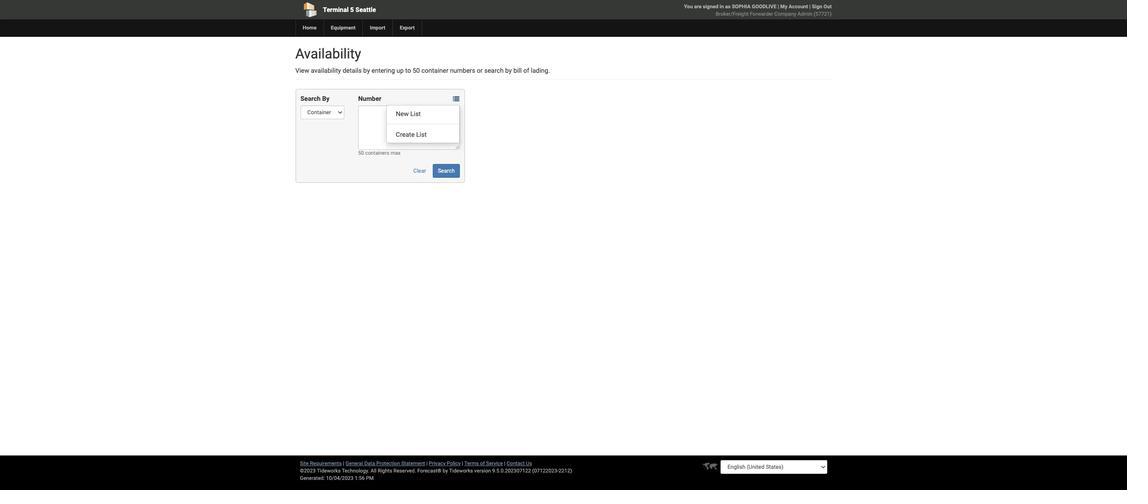 Task type: describe. For each thing, give the bounding box(es) containing it.
terms of service link
[[465, 461, 503, 467]]

are
[[695, 4, 702, 10]]

contact us link
[[507, 461, 532, 467]]

home link
[[296, 19, 324, 37]]

0 horizontal spatial by
[[364, 67, 370, 74]]

view availability details by entering up to 50 container numbers or search by bill of lading.
[[296, 67, 550, 74]]

sign out link
[[812, 4, 832, 10]]

statement
[[402, 461, 425, 467]]

forwarder
[[750, 11, 774, 17]]

seattle
[[356, 6, 376, 13]]

list for create list
[[416, 131, 427, 138]]

account
[[789, 4, 808, 10]]

new list
[[396, 110, 421, 118]]

home
[[303, 25, 317, 31]]

you
[[684, 4, 693, 10]]

export
[[400, 25, 415, 31]]

you are signed in as sophia goodlive | my account | sign out broker/freight forwarder company admin (57721)
[[684, 4, 832, 17]]

general
[[346, 461, 363, 467]]

general data protection statement link
[[346, 461, 425, 467]]

search for search by
[[301, 95, 321, 102]]

search button
[[433, 164, 460, 178]]

forecast®
[[418, 468, 442, 474]]

1 vertical spatial 50
[[358, 150, 364, 156]]

service
[[486, 461, 503, 467]]

show list image
[[453, 96, 460, 102]]

import
[[370, 25, 386, 31]]

requirements
[[310, 461, 342, 467]]

data
[[365, 461, 375, 467]]

availability
[[311, 67, 341, 74]]

company
[[775, 11, 797, 17]]

privacy policy link
[[429, 461, 461, 467]]

to
[[406, 67, 411, 74]]

sign
[[812, 4, 823, 10]]

by
[[322, 95, 330, 102]]

clear button
[[409, 164, 431, 178]]

new
[[396, 110, 409, 118]]

import link
[[363, 19, 393, 37]]

max
[[391, 150, 401, 156]]

create list
[[396, 131, 427, 138]]

10/04/2023
[[326, 475, 354, 481]]

list for new list
[[411, 110, 421, 118]]

containers
[[365, 150, 390, 156]]

by inside site requirements | general data protection statement | privacy policy | terms of service | contact us ©2023 tideworks technology. all rights reserved. forecast® by tideworks version 9.5.0.202307122 (07122023-2212) generated: 10/04/2023 1:56 pm
[[443, 468, 448, 474]]

5
[[350, 6, 354, 13]]

availability
[[296, 46, 361, 62]]

(07122023-
[[533, 468, 559, 474]]

my
[[781, 4, 788, 10]]

export link
[[393, 19, 422, 37]]

(57721)
[[814, 11, 832, 17]]

tideworks
[[449, 468, 473, 474]]

my account link
[[781, 4, 808, 10]]

contact
[[507, 461, 525, 467]]

generated:
[[300, 475, 325, 481]]

goodlive
[[752, 4, 777, 10]]

admin
[[798, 11, 813, 17]]

Number text field
[[358, 105, 460, 150]]

numbers
[[450, 67, 476, 74]]

new list link
[[387, 108, 460, 120]]



Task type: locate. For each thing, give the bounding box(es) containing it.
search by
[[301, 95, 330, 102]]

search left by
[[301, 95, 321, 102]]

protection
[[377, 461, 400, 467]]

terminal 5 seattle link
[[296, 0, 511, 19]]

| left sign
[[810, 4, 811, 10]]

version
[[475, 468, 491, 474]]

1:56
[[355, 475, 365, 481]]

50 containers max
[[358, 150, 401, 156]]

0 vertical spatial list
[[411, 110, 421, 118]]

us
[[526, 461, 532, 467]]

by right details
[[364, 67, 370, 74]]

1 vertical spatial search
[[438, 168, 455, 174]]

0 vertical spatial 50
[[413, 67, 420, 74]]

terms
[[465, 461, 479, 467]]

view
[[296, 67, 309, 74]]

site
[[300, 461, 309, 467]]

of right bill
[[524, 67, 530, 74]]

signed
[[703, 4, 719, 10]]

by left bill
[[506, 67, 512, 74]]

2212)
[[559, 468, 572, 474]]

equipment link
[[324, 19, 363, 37]]

9.5.0.202307122
[[492, 468, 531, 474]]

0 vertical spatial of
[[524, 67, 530, 74]]

of inside site requirements | general data protection statement | privacy policy | terms of service | contact us ©2023 tideworks technology. all rights reserved. forecast® by tideworks version 9.5.0.202307122 (07122023-2212) generated: 10/04/2023 1:56 pm
[[480, 461, 485, 467]]

in
[[720, 4, 724, 10]]

of up the version
[[480, 461, 485, 467]]

search for search
[[438, 168, 455, 174]]

by down the 'privacy policy' link
[[443, 468, 448, 474]]

|
[[778, 4, 779, 10], [810, 4, 811, 10], [343, 461, 345, 467], [427, 461, 428, 467], [462, 461, 463, 467], [504, 461, 506, 467]]

equipment
[[331, 25, 356, 31]]

privacy
[[429, 461, 446, 467]]

site requirements link
[[300, 461, 342, 467]]

1 horizontal spatial of
[[524, 67, 530, 74]]

site requirements | general data protection statement | privacy policy | terms of service | contact us ©2023 tideworks technology. all rights reserved. forecast® by tideworks version 9.5.0.202307122 (07122023-2212) generated: 10/04/2023 1:56 pm
[[300, 461, 572, 481]]

lading.
[[531, 67, 550, 74]]

©2023 tideworks
[[300, 468, 341, 474]]

list right create
[[416, 131, 427, 138]]

or
[[477, 67, 483, 74]]

1 vertical spatial of
[[480, 461, 485, 467]]

number
[[358, 95, 382, 102]]

menu
[[386, 105, 460, 143]]

terminal 5 seattle
[[323, 6, 376, 13]]

search inside search button
[[438, 168, 455, 174]]

clear
[[414, 168, 426, 174]]

sophia
[[732, 4, 751, 10]]

| left general
[[343, 461, 345, 467]]

search right clear button
[[438, 168, 455, 174]]

create
[[396, 131, 415, 138]]

1 horizontal spatial 50
[[413, 67, 420, 74]]

search
[[485, 67, 504, 74]]

1 vertical spatial list
[[416, 131, 427, 138]]

container
[[422, 67, 449, 74]]

out
[[824, 4, 832, 10]]

1 horizontal spatial by
[[443, 468, 448, 474]]

as
[[726, 4, 731, 10]]

| up 9.5.0.202307122
[[504, 461, 506, 467]]

0 vertical spatial search
[[301, 95, 321, 102]]

entering
[[372, 67, 395, 74]]

50 right to
[[413, 67, 420, 74]]

list
[[411, 110, 421, 118], [416, 131, 427, 138]]

0 horizontal spatial 50
[[358, 150, 364, 156]]

reserved.
[[394, 468, 416, 474]]

menu containing new list
[[386, 105, 460, 143]]

technology.
[[342, 468, 370, 474]]

rights
[[378, 468, 392, 474]]

1 horizontal spatial search
[[438, 168, 455, 174]]

50 left containers
[[358, 150, 364, 156]]

by
[[364, 67, 370, 74], [506, 67, 512, 74], [443, 468, 448, 474]]

create list link
[[387, 129, 460, 141]]

50
[[413, 67, 420, 74], [358, 150, 364, 156]]

policy
[[447, 461, 461, 467]]

all
[[371, 468, 377, 474]]

| left my
[[778, 4, 779, 10]]

search
[[301, 95, 321, 102], [438, 168, 455, 174]]

list right new at the left of page
[[411, 110, 421, 118]]

bill
[[514, 67, 522, 74]]

list inside "link"
[[411, 110, 421, 118]]

terminal
[[323, 6, 349, 13]]

| up tideworks
[[462, 461, 463, 467]]

up
[[397, 67, 404, 74]]

| up forecast® at the bottom
[[427, 461, 428, 467]]

0 horizontal spatial of
[[480, 461, 485, 467]]

2 horizontal spatial by
[[506, 67, 512, 74]]

of
[[524, 67, 530, 74], [480, 461, 485, 467]]

broker/freight
[[716, 11, 749, 17]]

0 horizontal spatial search
[[301, 95, 321, 102]]

pm
[[366, 475, 374, 481]]

details
[[343, 67, 362, 74]]



Task type: vqa. For each thing, say whether or not it's contained in the screenshot.
50 containers max
yes



